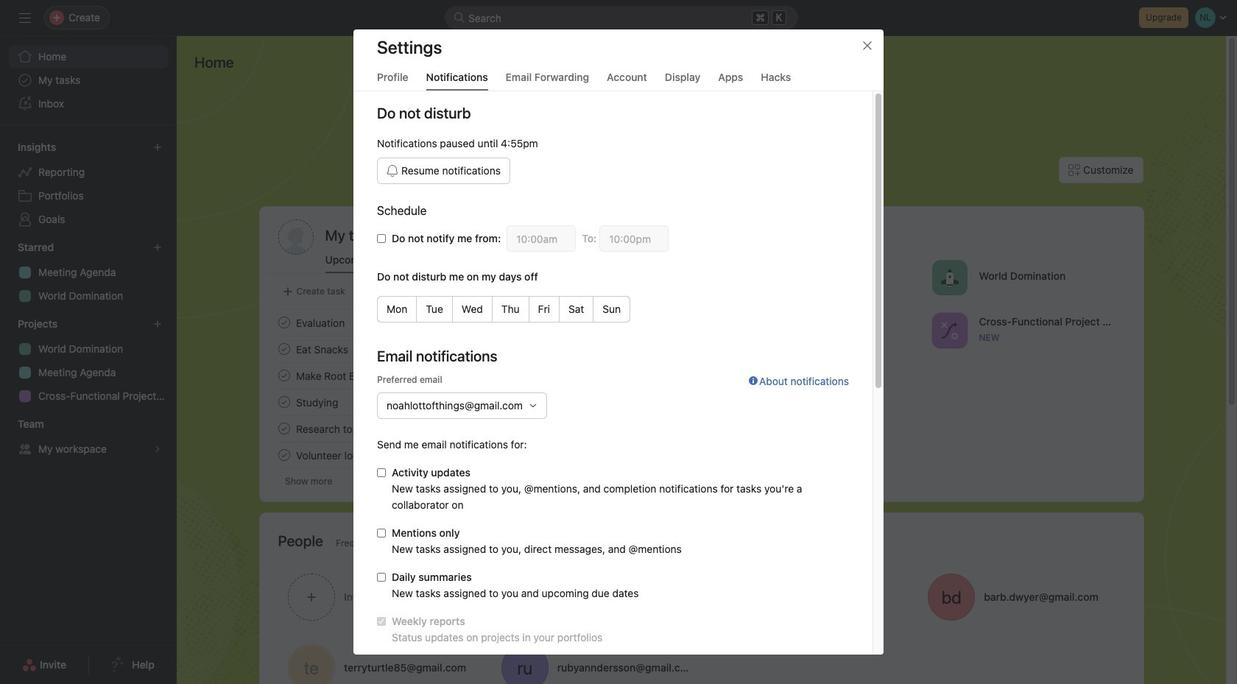 Task type: locate. For each thing, give the bounding box(es) containing it.
add profile photo image
[[278, 220, 313, 255]]

0 vertical spatial mark complete image
[[275, 314, 293, 332]]

3 mark complete image from the top
[[275, 420, 293, 438]]

2 vertical spatial mark complete image
[[275, 446, 293, 464]]

2 mark complete checkbox from the top
[[275, 367, 293, 385]]

prominent image
[[454, 12, 466, 24]]

0 vertical spatial mark complete checkbox
[[275, 314, 293, 332]]

line_and_symbols image
[[941, 322, 958, 339]]

Mark complete checkbox
[[275, 314, 293, 332], [275, 393, 293, 411]]

1 vertical spatial mark complete image
[[275, 393, 293, 411]]

1 mark complete checkbox from the top
[[275, 314, 293, 332]]

4 mark complete checkbox from the top
[[275, 446, 293, 464]]

global element
[[0, 36, 177, 124]]

1 vertical spatial mark complete image
[[275, 340, 293, 358]]

2 vertical spatial mark complete image
[[275, 420, 293, 438]]

mark complete image
[[275, 367, 293, 385], [275, 393, 293, 411], [275, 420, 293, 438]]

3 mark complete image from the top
[[275, 446, 293, 464]]

None checkbox
[[377, 617, 386, 626]]

1 mark complete checkbox from the top
[[275, 340, 293, 358]]

None checkbox
[[377, 234, 386, 243], [377, 469, 386, 477], [377, 529, 386, 538], [377, 573, 386, 582], [377, 234, 386, 243], [377, 469, 386, 477], [377, 529, 386, 538], [377, 573, 386, 582]]

None text field
[[507, 225, 576, 252], [600, 225, 669, 252], [507, 225, 576, 252], [600, 225, 669, 252]]

2 mark complete image from the top
[[275, 340, 293, 358]]

1 vertical spatial mark complete checkbox
[[275, 393, 293, 411]]

2 mark complete checkbox from the top
[[275, 393, 293, 411]]

mark complete image
[[275, 314, 293, 332], [275, 340, 293, 358], [275, 446, 293, 464]]

0 vertical spatial mark complete image
[[275, 367, 293, 385]]

Mark complete checkbox
[[275, 340, 293, 358], [275, 367, 293, 385], [275, 420, 293, 438], [275, 446, 293, 464]]

close image
[[862, 40, 874, 52]]



Task type: describe. For each thing, give the bounding box(es) containing it.
teams element
[[0, 411, 177, 464]]

1 mark complete image from the top
[[275, 314, 293, 332]]

insights element
[[0, 134, 177, 234]]

rocket image
[[941, 269, 958, 286]]

projects element
[[0, 311, 177, 411]]

board image
[[741, 375, 758, 392]]

3 mark complete checkbox from the top
[[275, 420, 293, 438]]

hide sidebar image
[[19, 12, 31, 24]]

2 mark complete image from the top
[[275, 393, 293, 411]]

starred element
[[0, 234, 177, 311]]

1 mark complete image from the top
[[275, 367, 293, 385]]



Task type: vqa. For each thing, say whether or not it's contained in the screenshot.
No
no



